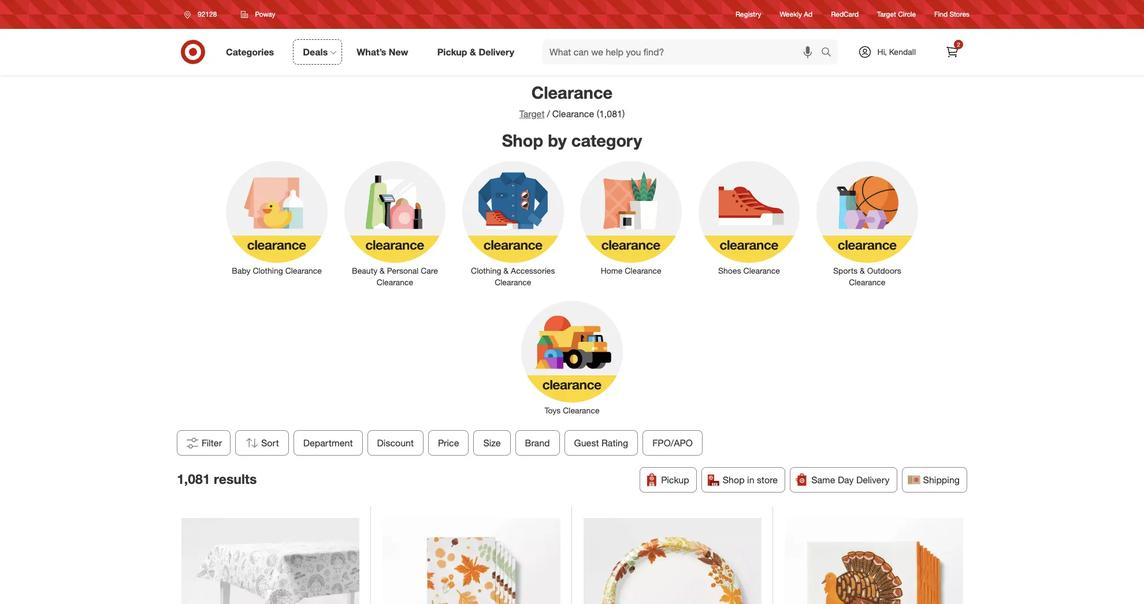 Task type: describe. For each thing, give the bounding box(es) containing it.
2 link
[[939, 39, 965, 65]]

guest rating button
[[564, 431, 638, 456]]

search button
[[816, 39, 843, 67]]

results
[[214, 471, 257, 487]]

clearance inside sports & outdoors clearance
[[849, 277, 885, 287]]

sports & outdoors clearance
[[833, 266, 901, 287]]

toys
[[545, 406, 561, 416]]

delivery for same day delivery
[[856, 475, 890, 486]]

price
[[438, 438, 459, 449]]

categories
[[226, 46, 274, 58]]

brand
[[525, 438, 550, 449]]

shipping
[[923, 475, 960, 486]]

department button
[[293, 431, 363, 456]]

size
[[483, 438, 501, 449]]

redcard
[[831, 10, 859, 19]]

personal
[[387, 266, 419, 276]]

& for sports
[[860, 266, 865, 276]]

deals
[[303, 46, 328, 58]]

target link
[[519, 108, 545, 120]]

& for clothing
[[503, 266, 509, 276]]

home clearance
[[601, 266, 661, 276]]

find stores link
[[934, 9, 970, 19]]

shipping button
[[902, 468, 967, 493]]

new
[[389, 46, 408, 58]]

baby
[[232, 266, 250, 276]]

price button
[[428, 431, 469, 456]]

baby clothing clearance
[[232, 266, 322, 276]]

search
[[816, 47, 843, 59]]

poway button
[[234, 4, 283, 25]]

/
[[547, 108, 550, 120]]

hi,
[[877, 47, 887, 57]]

home clearance link
[[572, 159, 690, 277]]

rating
[[601, 438, 628, 449]]

store
[[757, 475, 778, 486]]

same
[[811, 475, 835, 486]]

1,081
[[177, 471, 210, 487]]

beauty & personal care clearance link
[[336, 159, 454, 288]]

filter button
[[177, 431, 231, 456]]

poway
[[255, 10, 275, 18]]

toys clearance link
[[513, 299, 631, 417]]

same day delivery
[[811, 475, 890, 486]]

size button
[[474, 431, 511, 456]]

clothing & accessories clearance link
[[454, 159, 572, 288]]

weekly
[[780, 10, 802, 19]]

what's
[[357, 46, 386, 58]]

92128 button
[[177, 4, 229, 25]]

find
[[934, 10, 948, 19]]

beauty & personal care clearance
[[352, 266, 438, 287]]

1,081 results
[[177, 471, 257, 487]]

discount button
[[367, 431, 424, 456]]

care
[[421, 266, 438, 276]]

shop for shop by category
[[502, 130, 543, 151]]

hi, kendall
[[877, 47, 916, 57]]

sort
[[261, 438, 279, 449]]

What can we help you find? suggestions appear below search field
[[543, 39, 824, 65]]

& for beauty
[[380, 266, 385, 276]]

day
[[838, 475, 854, 486]]

ad
[[804, 10, 812, 19]]



Task type: locate. For each thing, give the bounding box(es) containing it.
1 horizontal spatial pickup
[[661, 475, 689, 486]]

clearance
[[531, 82, 613, 103], [552, 108, 594, 120], [285, 266, 322, 276], [625, 266, 661, 276], [743, 266, 780, 276], [377, 277, 413, 287], [495, 277, 531, 287], [849, 277, 885, 287], [563, 406, 600, 416]]

& for pickup
[[470, 46, 476, 58]]

shop in store
[[723, 475, 778, 486]]

pickup & delivery
[[437, 46, 514, 58]]

2 clothing from the left
[[471, 266, 501, 276]]

0 horizontal spatial pickup
[[437, 46, 467, 58]]

0 horizontal spatial shop
[[502, 130, 543, 151]]

sports & outdoors clearance link
[[808, 159, 926, 288]]

target inside 'clearance target / clearance (1,081)'
[[519, 108, 545, 120]]

clearance inside "link"
[[563, 406, 600, 416]]

baby clothing clearance link
[[218, 159, 336, 277]]

sports
[[833, 266, 858, 276]]

pickup button
[[640, 468, 697, 493]]

10ct thanksgiving leaves pattern dinner plate - spritz™ image
[[583, 518, 761, 604], [583, 518, 761, 604]]

redcard link
[[831, 9, 859, 19]]

what's new
[[357, 46, 408, 58]]

2
[[957, 41, 960, 48]]

0 vertical spatial delivery
[[479, 46, 514, 58]]

deals link
[[293, 39, 342, 65]]

0 vertical spatial pickup
[[437, 46, 467, 58]]

clothing left accessories
[[471, 266, 501, 276]]

0 vertical spatial target
[[877, 10, 896, 19]]

0 vertical spatial shop
[[502, 130, 543, 151]]

1 clothing from the left
[[253, 266, 283, 276]]

clearance target / clearance (1,081)
[[519, 82, 625, 120]]

clearance inside "beauty & personal care clearance"
[[377, 277, 413, 287]]

toys clearance
[[545, 406, 600, 416]]

by
[[548, 130, 567, 151]]

filter
[[202, 438, 222, 449]]

stores
[[950, 10, 970, 19]]

fpo/apo button
[[643, 431, 703, 456]]

categories link
[[216, 39, 288, 65]]

shoes
[[718, 266, 741, 276]]

delivery inside "link"
[[479, 46, 514, 58]]

pickup for pickup
[[661, 475, 689, 486]]

0 horizontal spatial target
[[519, 108, 545, 120]]

category
[[571, 130, 642, 151]]

clothing right baby
[[253, 266, 283, 276]]

shop down target 'link'
[[502, 130, 543, 151]]

pickup & delivery link
[[427, 39, 529, 65]]

pickup inside button
[[661, 475, 689, 486]]

accessories
[[511, 266, 555, 276]]

1 vertical spatial target
[[519, 108, 545, 120]]

shop
[[502, 130, 543, 151], [723, 475, 745, 486]]

delivery
[[479, 46, 514, 58], [856, 475, 890, 486]]

target left /
[[519, 108, 545, 120]]

&
[[470, 46, 476, 58], [380, 266, 385, 276], [503, 266, 509, 276], [860, 266, 865, 276]]

1 vertical spatial shop
[[723, 475, 745, 486]]

20ct thanksgiving turkey lunch napkin - spritz™ image
[[784, 518, 963, 604], [784, 518, 963, 604]]

0 horizontal spatial clothing
[[253, 266, 283, 276]]

circle
[[898, 10, 916, 19]]

same day delivery button
[[790, 468, 897, 493]]

weekly ad link
[[780, 9, 812, 19]]

clearance inside the clothing & accessories clearance
[[495, 277, 531, 287]]

92128
[[198, 10, 217, 18]]

shop in store button
[[701, 468, 785, 493]]

clothing & accessories clearance
[[471, 266, 555, 287]]

kendall
[[889, 47, 916, 57]]

guest
[[574, 438, 599, 449]]

1 horizontal spatial target
[[877, 10, 896, 19]]

registry link
[[736, 9, 761, 19]]

outdoors
[[867, 266, 901, 276]]

& inside the clothing & accessories clearance
[[503, 266, 509, 276]]

in
[[747, 475, 754, 486]]

shop inside shop in store button
[[723, 475, 745, 486]]

shop left in
[[723, 475, 745, 486]]

shop for shop in store
[[723, 475, 745, 486]]

pickup down fpo/apo
[[661, 475, 689, 486]]

1 horizontal spatial shop
[[723, 475, 745, 486]]

fpo/apo
[[652, 438, 693, 449]]

(1,081)
[[597, 108, 625, 120]]

20ct thanksgiving leaves pattern guest towel - spritz™ image
[[382, 518, 560, 604], [382, 518, 560, 604]]

delivery for pickup & delivery
[[479, 46, 514, 58]]

1 vertical spatial delivery
[[856, 475, 890, 486]]

shop by category
[[502, 130, 642, 151]]

& inside "beauty & personal care clearance"
[[380, 266, 385, 276]]

pickup right new
[[437, 46, 467, 58]]

weekly ad
[[780, 10, 812, 19]]

pickup inside "link"
[[437, 46, 467, 58]]

delivery inside button
[[856, 475, 890, 486]]

& inside sports & outdoors clearance
[[860, 266, 865, 276]]

pickup for pickup & delivery
[[437, 46, 467, 58]]

home
[[601, 266, 622, 276]]

clothing
[[253, 266, 283, 276], [471, 266, 501, 276]]

registry
[[736, 10, 761, 19]]

& inside "link"
[[470, 46, 476, 58]]

1 vertical spatial pickup
[[661, 475, 689, 486]]

brand button
[[515, 431, 560, 456]]

target left circle
[[877, 10, 896, 19]]

thanksgiving cyo tablecover - spritz™ image
[[181, 518, 359, 604], [181, 518, 359, 604]]

shoes clearance link
[[690, 159, 808, 277]]

clothing inside the clothing & accessories clearance
[[471, 266, 501, 276]]

1 horizontal spatial delivery
[[856, 475, 890, 486]]

target
[[877, 10, 896, 19], [519, 108, 545, 120]]

sort button
[[235, 431, 289, 456]]

shoes clearance
[[718, 266, 780, 276]]

department
[[303, 438, 353, 449]]

beauty
[[352, 266, 377, 276]]

discount
[[377, 438, 414, 449]]

0 horizontal spatial delivery
[[479, 46, 514, 58]]

pickup
[[437, 46, 467, 58], [661, 475, 689, 486]]

find stores
[[934, 10, 970, 19]]

1 horizontal spatial clothing
[[471, 266, 501, 276]]

target circle
[[877, 10, 916, 19]]

guest rating
[[574, 438, 628, 449]]

what's new link
[[347, 39, 423, 65]]

target circle link
[[877, 9, 916, 19]]



Task type: vqa. For each thing, say whether or not it's contained in the screenshot.
NOT HELPFUL  (0) to the top
no



